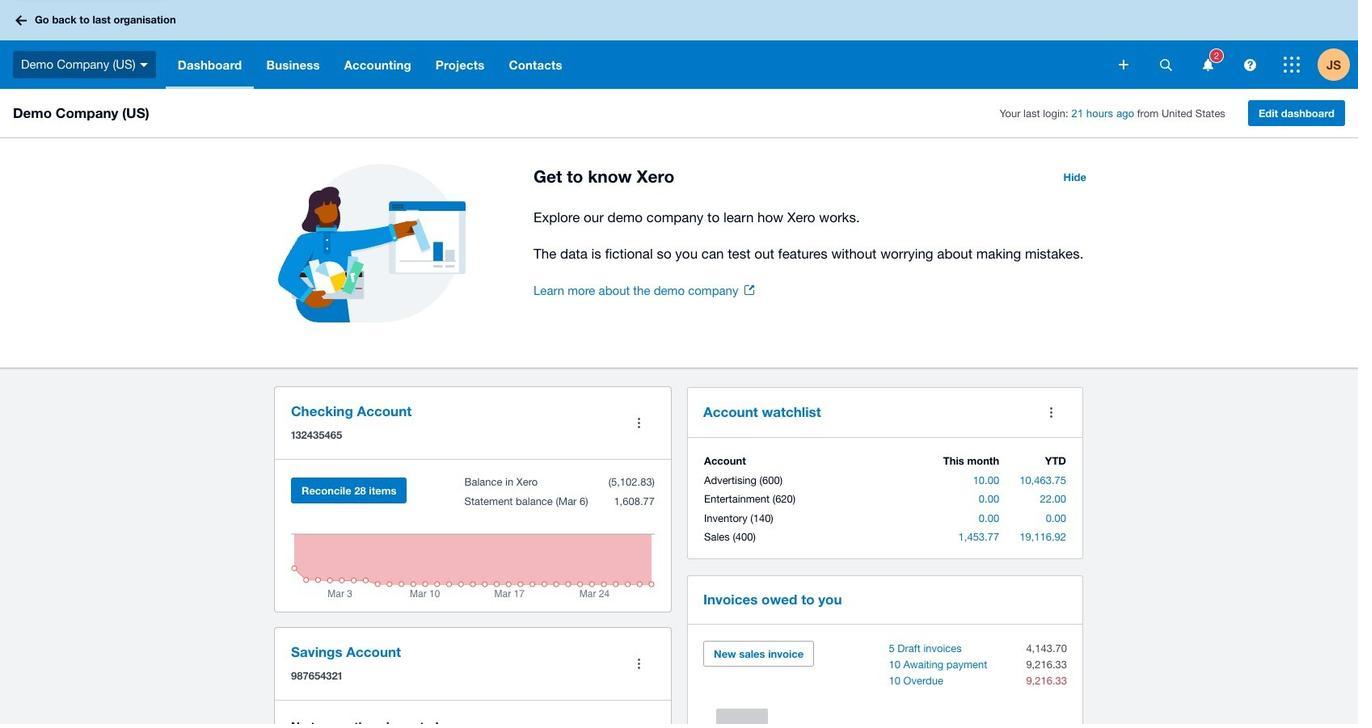 Task type: vqa. For each thing, say whether or not it's contained in the screenshot.
Accounting
no



Task type: describe. For each thing, give the bounding box(es) containing it.
manage menu toggle image
[[623, 407, 655, 439]]

intro banner body element
[[534, 206, 1096, 265]]



Task type: locate. For each thing, give the bounding box(es) containing it.
svg image
[[1160, 59, 1172, 71], [1203, 59, 1213, 71], [1119, 60, 1129, 70]]

accounts watchlist options image
[[1035, 396, 1067, 429]]

1 horizontal spatial svg image
[[1160, 59, 1172, 71]]

0 horizontal spatial svg image
[[1119, 60, 1129, 70]]

banner
[[0, 0, 1358, 89]]

svg image
[[15, 15, 27, 25], [1284, 57, 1300, 73], [1244, 59, 1256, 71], [140, 63, 148, 67]]

2 horizontal spatial svg image
[[1203, 59, 1213, 71]]



